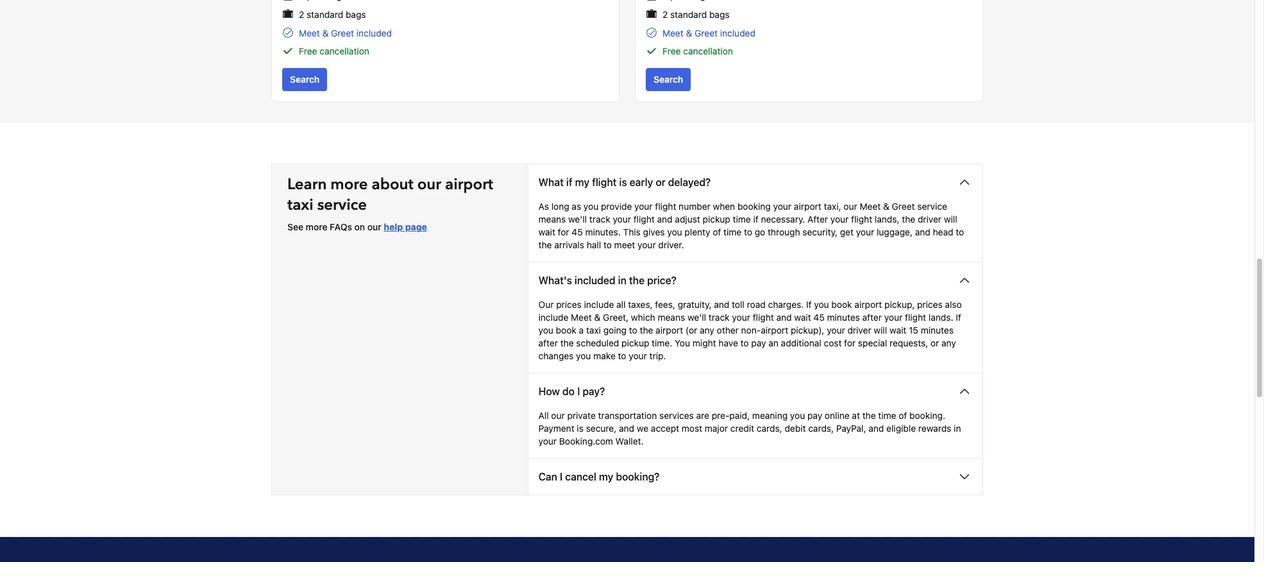 Task type: locate. For each thing, give the bounding box(es) containing it.
0 horizontal spatial will
[[874, 325, 888, 336]]

1 horizontal spatial prices
[[918, 299, 943, 310]]

0 horizontal spatial prices
[[556, 299, 582, 310]]

wait
[[539, 227, 556, 238], [795, 312, 811, 323], [890, 325, 907, 336]]

(or
[[686, 325, 698, 336]]

0 vertical spatial if
[[567, 177, 573, 188]]

the up changes
[[561, 338, 574, 349]]

0 horizontal spatial 45
[[572, 227, 583, 238]]

wait up pickup), at the right
[[795, 312, 811, 323]]

means down fees,
[[658, 312, 685, 323]]

1 vertical spatial 45
[[814, 312, 825, 323]]

any up might in the right of the page
[[700, 325, 715, 336]]

the up taxes,
[[629, 275, 645, 286]]

is down private
[[577, 423, 584, 434]]

i right do
[[577, 386, 580, 397]]

for inside as long as you provide your flight number when booking your airport taxi, our meet & greet service means we'll track your flight and adjust pickup time if necessary. after your flight lands, the driver will wait for 45 minutes. this gives you plenty of time to go through security, get your luggage, and head to the arrivals hall to meet your driver.
[[558, 227, 570, 238]]

1 cards, from the left
[[757, 423, 783, 434]]

0 vertical spatial 45
[[572, 227, 583, 238]]

any
[[700, 325, 715, 336], [942, 338, 957, 349]]

cost
[[824, 338, 842, 349]]

1 horizontal spatial search
[[654, 74, 683, 85]]

0 horizontal spatial i
[[560, 471, 563, 483]]

is left early at the top of the page
[[619, 177, 627, 188]]

2 2 from the left
[[663, 9, 668, 20]]

greet,
[[603, 312, 629, 323]]

or right requests,
[[931, 338, 940, 349]]

means inside as long as you provide your flight number when booking your airport taxi, our meet & greet service means we'll track your flight and adjust pickup time if necessary. after your flight lands, the driver will wait for 45 minutes. this gives you plenty of time to go through security, get your luggage, and head to the arrivals hall to meet your driver.
[[539, 214, 566, 225]]

0 vertical spatial book
[[832, 299, 852, 310]]

1 meet & greet included from the left
[[299, 28, 392, 39]]

to down minutes.
[[604, 240, 612, 250]]

meet inside as long as you provide your flight number when booking your airport taxi, our meet & greet service means we'll track your flight and adjust pickup time if necessary. after your flight lands, the driver will wait for 45 minutes. this gives you plenty of time to go through security, get your luggage, and head to the arrivals hall to meet your driver.
[[860, 201, 881, 212]]

1 horizontal spatial service
[[918, 201, 948, 212]]

i right "can"
[[560, 471, 563, 483]]

1 horizontal spatial 2 standard bags
[[663, 9, 730, 20]]

1 horizontal spatial in
[[954, 423, 962, 434]]

1 horizontal spatial i
[[577, 386, 580, 397]]

0 vertical spatial i
[[577, 386, 580, 397]]

book
[[832, 299, 852, 310], [556, 325, 577, 336]]

1 horizontal spatial 45
[[814, 312, 825, 323]]

of inside as long as you provide your flight number when booking your airport taxi, our meet & greet service means we'll track your flight and adjust pickup time if necessary. after your flight lands, the driver will wait for 45 minutes. this gives you plenty of time to go through security, get your luggage, and head to the arrivals hall to meet your driver.
[[713, 227, 721, 238]]

cancellation
[[320, 46, 370, 57], [684, 46, 733, 57]]

1 vertical spatial pay
[[808, 410, 823, 421]]

after up changes
[[539, 338, 558, 349]]

our inside all our private transportation services are pre-paid, meaning you pay online at the time of booking. payment is secure, and we accept most major credit cards, debit cards, paypal, and eligible rewards in your booking.com wallet.
[[551, 410, 565, 421]]

early
[[630, 177, 653, 188]]

1 vertical spatial we'll
[[688, 312, 706, 323]]

if right charges.
[[807, 299, 812, 310]]

for inside our prices include all taxes, fees, gratuity, and toll road charges. if you book airport pickup, prices also include meet & greet, which means we'll track your flight and wait 45 minutes after your flight lands. if you book a taxi going to the airport (or any other non-airport pickup), your driver will wait 15 minutes after the scheduled pickup time. you might have to pay an additional cost for special requests, or any changes you make to your trip.
[[845, 338, 856, 349]]

1 vertical spatial taxi
[[586, 325, 601, 336]]

you up driver.
[[667, 227, 682, 238]]

booking.com
[[559, 436, 613, 447]]

1 horizontal spatial means
[[658, 312, 685, 323]]

our right the taxi,
[[844, 201, 858, 212]]

will up special
[[874, 325, 888, 336]]

1 vertical spatial or
[[931, 338, 940, 349]]

my
[[575, 177, 590, 188], [599, 471, 614, 483]]

0 horizontal spatial standard
[[307, 9, 343, 20]]

pay left an
[[752, 338, 766, 349]]

you
[[675, 338, 690, 349]]

book up cost
[[832, 299, 852, 310]]

free
[[299, 46, 317, 57], [663, 46, 681, 57]]

prices
[[556, 299, 582, 310], [918, 299, 943, 310]]

0 vertical spatial if
[[807, 299, 812, 310]]

1 vertical spatial any
[[942, 338, 957, 349]]

gives
[[643, 227, 665, 238]]

in right the rewards at right bottom
[[954, 423, 962, 434]]

0 horizontal spatial pay
[[752, 338, 766, 349]]

0 horizontal spatial 2 standard bags
[[299, 9, 366, 20]]

1 free cancellation from the left
[[299, 46, 370, 57]]

pickup),
[[791, 325, 825, 336]]

0 horizontal spatial for
[[558, 227, 570, 238]]

if down booking
[[754, 214, 759, 225]]

0 horizontal spatial taxi
[[287, 195, 314, 216]]

do
[[563, 386, 575, 397]]

your
[[635, 201, 653, 212], [774, 201, 792, 212], [613, 214, 631, 225], [831, 214, 849, 225], [856, 227, 875, 238], [638, 240, 656, 250], [732, 312, 751, 323], [885, 312, 903, 323], [827, 325, 846, 336], [629, 351, 647, 361], [539, 436, 557, 447]]

2 vertical spatial wait
[[890, 325, 907, 336]]

1 horizontal spatial for
[[845, 338, 856, 349]]

time down when
[[724, 227, 742, 238]]

we'll
[[569, 214, 587, 225], [688, 312, 706, 323]]

1 bags from the left
[[346, 9, 366, 20]]

0 vertical spatial time
[[733, 214, 751, 225]]

include up greet,
[[584, 299, 614, 310]]

0 vertical spatial taxi
[[287, 195, 314, 216]]

our
[[539, 299, 554, 310]]

pickup down going
[[622, 338, 650, 349]]

0 vertical spatial is
[[619, 177, 627, 188]]

your up cost
[[827, 325, 846, 336]]

1 horizontal spatial include
[[584, 299, 614, 310]]

pay?
[[583, 386, 605, 397]]

minutes up cost
[[827, 312, 860, 323]]

is inside dropdown button
[[619, 177, 627, 188]]

if inside as long as you provide your flight number when booking your airport taxi, our meet & greet service means we'll track your flight and adjust pickup time if necessary. after your flight lands, the driver will wait for 45 minutes. this gives you plenty of time to go through security, get your luggage, and head to the arrivals hall to meet your driver.
[[754, 214, 759, 225]]

my right the cancel
[[599, 471, 614, 483]]

1 horizontal spatial free
[[663, 46, 681, 57]]

1 horizontal spatial we'll
[[688, 312, 706, 323]]

or right early at the top of the page
[[656, 177, 666, 188]]

0 horizontal spatial free cancellation
[[299, 46, 370, 57]]

non-
[[741, 325, 761, 336]]

driver up special
[[848, 325, 872, 336]]

0 horizontal spatial more
[[306, 222, 328, 232]]

adjust
[[675, 214, 701, 225]]

also
[[945, 299, 962, 310]]

1 vertical spatial will
[[874, 325, 888, 336]]

1 vertical spatial is
[[577, 423, 584, 434]]

transportation
[[598, 410, 657, 421]]

0 horizontal spatial or
[[656, 177, 666, 188]]

1 horizontal spatial any
[[942, 338, 957, 349]]

free cancellation
[[299, 46, 370, 57], [663, 46, 733, 57]]

pickup down when
[[703, 214, 731, 225]]

0 horizontal spatial in
[[618, 275, 627, 286]]

0 vertical spatial driver
[[918, 214, 942, 225]]

pre-
[[712, 410, 730, 421]]

page
[[405, 222, 427, 232]]

secure,
[[586, 423, 617, 434]]

the inside dropdown button
[[629, 275, 645, 286]]

our right on
[[367, 222, 382, 232]]

your down the taxi,
[[831, 214, 849, 225]]

45 up pickup), at the right
[[814, 312, 825, 323]]

0 horizontal spatial means
[[539, 214, 566, 225]]

cards, down "online"
[[809, 423, 834, 434]]

1 vertical spatial more
[[306, 222, 328, 232]]

you inside all our private transportation services are pre-paid, meaning you pay online at the time of booking. payment is secure, and we accept most major credit cards, debit cards, paypal, and eligible rewards in your booking.com wallet.
[[790, 410, 805, 421]]

minutes down 'lands.'
[[921, 325, 954, 336]]

you right as
[[584, 201, 599, 212]]

in inside dropdown button
[[618, 275, 627, 286]]

to
[[744, 227, 753, 238], [956, 227, 965, 238], [604, 240, 612, 250], [629, 325, 638, 336], [741, 338, 749, 349], [618, 351, 627, 361]]

our inside as long as you provide your flight number when booking your airport taxi, our meet & greet service means we'll track your flight and adjust pickup time if necessary. after your flight lands, the driver will wait for 45 minutes. this gives you plenty of time to go through security, get your luggage, and head to the arrivals hall to meet your driver.
[[844, 201, 858, 212]]

we'll down gratuity,
[[688, 312, 706, 323]]

the left arrivals
[[539, 240, 552, 250]]

i inside dropdown button
[[560, 471, 563, 483]]

if right what on the top of the page
[[567, 177, 573, 188]]

2 horizontal spatial greet
[[892, 201, 915, 212]]

wait up arrivals
[[539, 227, 556, 238]]

will inside as long as you provide your flight number when booking your airport taxi, our meet & greet service means we'll track your flight and adjust pickup time if necessary. after your flight lands, the driver will wait for 45 minutes. this gives you plenty of time to go through security, get your luggage, and head to the arrivals hall to meet your driver.
[[944, 214, 958, 225]]

our prices include all taxes, fees, gratuity, and toll road charges. if you book airport pickup, prices also include meet & greet, which means we'll track your flight and wait 45 minutes after your flight lands. if you book a taxi going to the airport (or any other non-airport pickup), your driver will wait 15 minutes after the scheduled pickup time. you might have to pay an additional cost for special requests, or any changes you make to your trip.
[[539, 299, 962, 361]]

0 horizontal spatial my
[[575, 177, 590, 188]]

the inside all our private transportation services are pre-paid, meaning you pay online at the time of booking. payment is secure, and we accept most major credit cards, debit cards, paypal, and eligible rewards in your booking.com wallet.
[[863, 410, 876, 421]]

2 2 standard bags from the left
[[663, 9, 730, 20]]

how do i pay? element
[[528, 410, 983, 458]]

after
[[808, 214, 828, 225]]

0 vertical spatial include
[[584, 299, 614, 310]]

1 vertical spatial track
[[709, 312, 730, 323]]

you down scheduled
[[576, 351, 591, 361]]

prices up 'lands.'
[[918, 299, 943, 310]]

1 2 from the left
[[299, 9, 304, 20]]

if inside dropdown button
[[567, 177, 573, 188]]

in inside all our private transportation services are pre-paid, meaning you pay online at the time of booking. payment is secure, and we accept most major credit cards, debit cards, paypal, and eligible rewards in your booking.com wallet.
[[954, 423, 962, 434]]

1 horizontal spatial search button
[[646, 68, 691, 91]]

faqs
[[330, 222, 352, 232]]

taxi inside our prices include all taxes, fees, gratuity, and toll road charges. if you book airport pickup, prices also include meet & greet, which means we'll track your flight and wait 45 minutes after your flight lands. if you book a taxi going to the airport (or any other non-airport pickup), your driver will wait 15 minutes after the scheduled pickup time. you might have to pay an additional cost for special requests, or any changes you make to your trip.
[[586, 325, 601, 336]]

1 search button from the left
[[282, 68, 327, 91]]

wait left 15
[[890, 325, 907, 336]]

45 up arrivals
[[572, 227, 583, 238]]

we'll down as
[[569, 214, 587, 225]]

0 horizontal spatial cancellation
[[320, 46, 370, 57]]

2 free cancellation from the left
[[663, 46, 733, 57]]

1 vertical spatial minutes
[[921, 325, 954, 336]]

1 vertical spatial include
[[539, 312, 569, 323]]

you up debit
[[790, 410, 805, 421]]

eligible
[[887, 423, 916, 434]]

private
[[568, 410, 596, 421]]

time
[[733, 214, 751, 225], [724, 227, 742, 238], [879, 410, 897, 421]]

a
[[579, 325, 584, 336]]

1 vertical spatial for
[[845, 338, 856, 349]]

1 horizontal spatial pay
[[808, 410, 823, 421]]

0 vertical spatial pay
[[752, 338, 766, 349]]

1 standard from the left
[[307, 9, 343, 20]]

airport inside as long as you provide your flight number when booking your airport taxi, our meet & greet service means we'll track your flight and adjust pickup time if necessary. after your flight lands, the driver will wait for 45 minutes. this gives you plenty of time to go through security, get your luggage, and head to the arrivals hall to meet your driver.
[[794, 201, 822, 212]]

pay inside all our private transportation services are pre-paid, meaning you pay online at the time of booking. payment is secure, and we accept most major credit cards, debit cards, paypal, and eligible rewards in your booking.com wallet.
[[808, 410, 823, 421]]

1 vertical spatial pickup
[[622, 338, 650, 349]]

service inside learn more about our airport taxi service see more faqs on our help page
[[317, 195, 367, 216]]

0 horizontal spatial meet & greet included
[[299, 28, 392, 39]]

track up minutes.
[[590, 214, 611, 225]]

1 horizontal spatial standard
[[671, 9, 707, 20]]

flight up 15
[[905, 312, 927, 323]]

service up faqs
[[317, 195, 367, 216]]

search
[[290, 74, 320, 85], [654, 74, 683, 85]]

1 vertical spatial if
[[754, 214, 759, 225]]

service inside as long as you provide your flight number when booking your airport taxi, our meet & greet service means we'll track your flight and adjust pickup time if necessary. after your flight lands, the driver will wait for 45 minutes. this gives you plenty of time to go through security, get your luggage, and head to the arrivals hall to meet your driver.
[[918, 201, 948, 212]]

taxi right a
[[586, 325, 601, 336]]

payment
[[539, 423, 575, 434]]

taxi up see
[[287, 195, 314, 216]]

0 horizontal spatial track
[[590, 214, 611, 225]]

driver up head
[[918, 214, 942, 225]]

means down long
[[539, 214, 566, 225]]

service up head
[[918, 201, 948, 212]]

0 vertical spatial or
[[656, 177, 666, 188]]

what if my flight is early or delayed? element
[[528, 200, 983, 262]]

time up eligible
[[879, 410, 897, 421]]

0 horizontal spatial is
[[577, 423, 584, 434]]

what if my flight is early or delayed?
[[539, 177, 711, 188]]

prices right our
[[556, 299, 582, 310]]

our
[[417, 174, 441, 195], [844, 201, 858, 212], [367, 222, 382, 232], [551, 410, 565, 421]]

0 vertical spatial wait
[[539, 227, 556, 238]]

driver inside as long as you provide your flight number when booking your airport taxi, our meet & greet service means we'll track your flight and adjust pickup time if necessary. after your flight lands, the driver will wait for 45 minutes. this gives you plenty of time to go through security, get your luggage, and head to the arrivals hall to meet your driver.
[[918, 214, 942, 225]]

cards, down the meaning
[[757, 423, 783, 434]]

my up as
[[575, 177, 590, 188]]

0 vertical spatial any
[[700, 325, 715, 336]]

long
[[552, 201, 570, 212]]

meet & greet included
[[299, 28, 392, 39], [663, 28, 756, 39]]

our right the about
[[417, 174, 441, 195]]

1 horizontal spatial more
[[331, 174, 368, 195]]

you
[[584, 201, 599, 212], [667, 227, 682, 238], [814, 299, 829, 310], [539, 325, 554, 336], [576, 351, 591, 361], [790, 410, 805, 421]]

if
[[807, 299, 812, 310], [956, 312, 962, 323]]

taxi,
[[824, 201, 842, 212]]

what's included in the price? button
[[528, 263, 983, 299]]

will up head
[[944, 214, 958, 225]]

0 horizontal spatial minutes
[[827, 312, 860, 323]]

1 cancellation from the left
[[320, 46, 370, 57]]

the up the luggage,
[[902, 214, 916, 225]]

the
[[902, 214, 916, 225], [539, 240, 552, 250], [629, 275, 645, 286], [640, 325, 653, 336], [561, 338, 574, 349], [863, 410, 876, 421]]

as
[[572, 201, 581, 212]]

0 horizontal spatial book
[[556, 325, 577, 336]]

any down 'lands.'
[[942, 338, 957, 349]]

and down charges.
[[777, 312, 792, 323]]

your right get
[[856, 227, 875, 238]]

included
[[357, 28, 392, 39], [720, 28, 756, 39], [575, 275, 616, 286]]

pay
[[752, 338, 766, 349], [808, 410, 823, 421]]

more right learn
[[331, 174, 368, 195]]

our up payment in the bottom left of the page
[[551, 410, 565, 421]]

1 horizontal spatial track
[[709, 312, 730, 323]]

& inside our prices include all taxes, fees, gratuity, and toll road charges. if you book airport pickup, prices also include meet & greet, which means we'll track your flight and wait 45 minutes after your flight lands. if you book a taxi going to the airport (or any other non-airport pickup), your driver will wait 15 minutes after the scheduled pickup time. you might have to pay an additional cost for special requests, or any changes you make to your trip.
[[595, 312, 601, 323]]

means inside our prices include all taxes, fees, gratuity, and toll road charges. if you book airport pickup, prices also include meet & greet, which means we'll track your flight and wait 45 minutes after your flight lands. if you book a taxi going to the airport (or any other non-airport pickup), your driver will wait 15 minutes after the scheduled pickup time. you might have to pay an additional cost for special requests, or any changes you make to your trip.
[[658, 312, 685, 323]]

1 vertical spatial means
[[658, 312, 685, 323]]

all
[[617, 299, 626, 310]]

as long as you provide your flight number when booking your airport taxi, our meet & greet service means we'll track your flight and adjust pickup time if necessary. after your flight lands, the driver will wait for 45 minutes. this gives you plenty of time to go through security, get your luggage, and head to the arrivals hall to meet your driver.
[[539, 201, 965, 250]]

the right at
[[863, 410, 876, 421]]

1 horizontal spatial cancellation
[[684, 46, 733, 57]]

0 horizontal spatial bags
[[346, 9, 366, 20]]

are
[[697, 410, 710, 421]]

0 vertical spatial in
[[618, 275, 627, 286]]

0 vertical spatial means
[[539, 214, 566, 225]]

0 vertical spatial we'll
[[569, 214, 587, 225]]

how do i pay? button
[[528, 374, 983, 410]]

1 horizontal spatial my
[[599, 471, 614, 483]]

track up other
[[709, 312, 730, 323]]

pay left "online"
[[808, 410, 823, 421]]

0 horizontal spatial include
[[539, 312, 569, 323]]

1 horizontal spatial cards,
[[809, 423, 834, 434]]

1 horizontal spatial of
[[899, 410, 908, 421]]

we'll inside as long as you provide your flight number when booking your airport taxi, our meet & greet service means we'll track your flight and adjust pickup time if necessary. after your flight lands, the driver will wait for 45 minutes. this gives you plenty of time to go through security, get your luggage, and head to the arrivals hall to meet your driver.
[[569, 214, 587, 225]]

include down our
[[539, 312, 569, 323]]

1 horizontal spatial if
[[754, 214, 759, 225]]

for up arrivals
[[558, 227, 570, 238]]

airport
[[445, 174, 493, 195], [794, 201, 822, 212], [855, 299, 882, 310], [656, 325, 683, 336], [761, 325, 789, 336]]

if down also
[[956, 312, 962, 323]]

means
[[539, 214, 566, 225], [658, 312, 685, 323]]

0 vertical spatial of
[[713, 227, 721, 238]]

45 inside as long as you provide your flight number when booking your airport taxi, our meet & greet service means we'll track your flight and adjust pickup time if necessary. after your flight lands, the driver will wait for 45 minutes. this gives you plenty of time to go through security, get your luggage, and head to the arrivals hall to meet your driver.
[[572, 227, 583, 238]]

charges.
[[768, 299, 804, 310]]

your down payment in the bottom left of the page
[[539, 436, 557, 447]]

1 horizontal spatial will
[[944, 214, 958, 225]]

of up eligible
[[899, 410, 908, 421]]

2
[[299, 9, 304, 20], [663, 9, 668, 20]]

flight up provide
[[592, 177, 617, 188]]

airport inside learn more about our airport taxi service see more faqs on our help page
[[445, 174, 493, 195]]

we'll inside our prices include all taxes, fees, gratuity, and toll road charges. if you book airport pickup, prices also include meet & greet, which means we'll track your flight and wait 45 minutes after your flight lands. if you book a taxi going to the airport (or any other non-airport pickup), your driver will wait 15 minutes after the scheduled pickup time. you might have to pay an additional cost for special requests, or any changes you make to your trip.
[[688, 312, 706, 323]]

what
[[539, 177, 564, 188]]

your down pickup,
[[885, 312, 903, 323]]

for right cost
[[845, 338, 856, 349]]

paypal,
[[837, 423, 867, 434]]

1 horizontal spatial wait
[[795, 312, 811, 323]]

0 vertical spatial minutes
[[827, 312, 860, 323]]

1 horizontal spatial or
[[931, 338, 940, 349]]

in up all on the left bottom of the page
[[618, 275, 627, 286]]

0 vertical spatial my
[[575, 177, 590, 188]]

book left a
[[556, 325, 577, 336]]

for
[[558, 227, 570, 238], [845, 338, 856, 349]]

2 standard from the left
[[671, 9, 707, 20]]

what's included in the price?
[[539, 275, 677, 286]]

flight
[[592, 177, 617, 188], [655, 201, 677, 212], [634, 214, 655, 225], [852, 214, 873, 225], [753, 312, 774, 323], [905, 312, 927, 323]]

scheduled
[[576, 338, 619, 349]]

taxi
[[287, 195, 314, 216], [586, 325, 601, 336]]

time down booking
[[733, 214, 751, 225]]

additional
[[781, 338, 822, 349]]

driver
[[918, 214, 942, 225], [848, 325, 872, 336]]

1 horizontal spatial is
[[619, 177, 627, 188]]

hall
[[587, 240, 601, 250]]

0 horizontal spatial free
[[299, 46, 317, 57]]

track inside as long as you provide your flight number when booking your airport taxi, our meet & greet service means we'll track your flight and adjust pickup time if necessary. after your flight lands, the driver will wait for 45 minutes. this gives you plenty of time to go through security, get your luggage, and head to the arrivals hall to meet your driver.
[[590, 214, 611, 225]]

0 horizontal spatial cards,
[[757, 423, 783, 434]]

0 horizontal spatial search
[[290, 74, 320, 85]]

you down our
[[539, 325, 554, 336]]

pickup
[[703, 214, 731, 225], [622, 338, 650, 349]]

flight up get
[[852, 214, 873, 225]]

of
[[713, 227, 721, 238], [899, 410, 908, 421]]

changes
[[539, 351, 574, 361]]

1 horizontal spatial meet & greet included
[[663, 28, 756, 39]]

bags
[[346, 9, 366, 20], [710, 9, 730, 20]]

2 search from the left
[[654, 74, 683, 85]]

0 horizontal spatial we'll
[[569, 214, 587, 225]]

1 horizontal spatial taxi
[[586, 325, 601, 336]]



Task type: vqa. For each thing, say whether or not it's contained in the screenshot.
bottommost Average,
no



Task type: describe. For each thing, give the bounding box(es) containing it.
road
[[747, 299, 766, 310]]

2 horizontal spatial included
[[720, 28, 756, 39]]

flight up adjust
[[655, 201, 677, 212]]

2 cards, from the left
[[809, 423, 834, 434]]

2 horizontal spatial wait
[[890, 325, 907, 336]]

meet
[[614, 240, 635, 250]]

all
[[539, 410, 549, 421]]

pickup inside as long as you provide your flight number when booking your airport taxi, our meet & greet service means we'll track your flight and adjust pickup time if necessary. after your flight lands, the driver will wait for 45 minutes. this gives you plenty of time to go through security, get your luggage, and head to the arrivals hall to meet your driver.
[[703, 214, 731, 225]]

i inside "dropdown button"
[[577, 386, 580, 397]]

0 horizontal spatial if
[[807, 299, 812, 310]]

lands.
[[929, 312, 954, 323]]

on
[[355, 222, 365, 232]]

services
[[660, 410, 694, 421]]

of inside all our private transportation services are pre-paid, meaning you pay online at the time of booking. payment is secure, and we accept most major credit cards, debit cards, paypal, and eligible rewards in your booking.com wallet.
[[899, 410, 908, 421]]

1 search from the left
[[290, 74, 320, 85]]

1 horizontal spatial after
[[863, 312, 882, 323]]

your down toll
[[732, 312, 751, 323]]

debit
[[785, 423, 806, 434]]

will inside our prices include all taxes, fees, gratuity, and toll road charges. if you book airport pickup, prices also include meet & greet, which means we'll track your flight and wait 45 minutes after your flight lands. if you book a taxi going to the airport (or any other non-airport pickup), your driver will wait 15 minutes after the scheduled pickup time. you might have to pay an additional cost for special requests, or any changes you make to your trip.
[[874, 325, 888, 336]]

see
[[287, 222, 303, 232]]

your left trip.
[[629, 351, 647, 361]]

to right head
[[956, 227, 965, 238]]

delayed?
[[668, 177, 711, 188]]

meet inside our prices include all taxes, fees, gratuity, and toll road charges. if you book airport pickup, prices also include meet & greet, which means we'll track your flight and wait 45 minutes after your flight lands. if you book a taxi going to the airport (or any other non-airport pickup), your driver will wait 15 minutes after the scheduled pickup time. you might have to pay an additional cost for special requests, or any changes you make to your trip.
[[571, 312, 592, 323]]

1 horizontal spatial greet
[[695, 28, 718, 39]]

your down gives
[[638, 240, 656, 250]]

through
[[768, 227, 801, 238]]

minutes.
[[586, 227, 621, 238]]

plenty
[[685, 227, 711, 238]]

other
[[717, 325, 739, 336]]

security,
[[803, 227, 838, 238]]

head
[[933, 227, 954, 238]]

all our private transportation services are pre-paid, meaning you pay online at the time of booking. payment is secure, and we accept most major credit cards, debit cards, paypal, and eligible rewards in your booking.com wallet.
[[539, 410, 962, 447]]

or inside our prices include all taxes, fees, gratuity, and toll road charges. if you book airport pickup, prices also include meet & greet, which means we'll track your flight and wait 45 minutes after your flight lands. if you book a taxi going to the airport (or any other non-airport pickup), your driver will wait 15 minutes after the scheduled pickup time. you might have to pay an additional cost for special requests, or any changes you make to your trip.
[[931, 338, 940, 349]]

paid,
[[730, 410, 750, 421]]

1 vertical spatial if
[[956, 312, 962, 323]]

special
[[858, 338, 888, 349]]

1 vertical spatial time
[[724, 227, 742, 238]]

go
[[755, 227, 766, 238]]

0 horizontal spatial greet
[[331, 28, 354, 39]]

and up gives
[[657, 214, 673, 225]]

to down which
[[629, 325, 638, 336]]

cancel
[[565, 471, 597, 483]]

time inside all our private transportation services are pre-paid, meaning you pay online at the time of booking. payment is secure, and we accept most major credit cards, debit cards, paypal, and eligible rewards in your booking.com wallet.
[[879, 410, 897, 421]]

pay inside our prices include all taxes, fees, gratuity, and toll road charges. if you book airport pickup, prices also include meet & greet, which means we'll track your flight and wait 45 minutes after your flight lands. if you book a taxi going to the airport (or any other non-airport pickup), your driver will wait 15 minutes after the scheduled pickup time. you might have to pay an additional cost for special requests, or any changes you make to your trip.
[[752, 338, 766, 349]]

pickup,
[[885, 299, 915, 310]]

1 vertical spatial wait
[[795, 312, 811, 323]]

have
[[719, 338, 738, 349]]

45 inside our prices include all taxes, fees, gratuity, and toll road charges. if you book airport pickup, prices also include meet & greet, which means we'll track your flight and wait 45 minutes after your flight lands. if you book a taxi going to the airport (or any other non-airport pickup), your driver will wait 15 minutes after the scheduled pickup time. you might have to pay an additional cost for special requests, or any changes you make to your trip.
[[814, 312, 825, 323]]

15
[[909, 325, 919, 336]]

driver.
[[659, 240, 684, 250]]

to right make
[[618, 351, 627, 361]]

learn
[[287, 174, 327, 195]]

when
[[713, 201, 735, 212]]

0 horizontal spatial included
[[357, 28, 392, 39]]

is inside all our private transportation services are pre-paid, meaning you pay online at the time of booking. payment is secure, and we accept most major credit cards, debit cards, paypal, and eligible rewards in your booking.com wallet.
[[577, 423, 584, 434]]

the down which
[[640, 325, 653, 336]]

can
[[539, 471, 558, 483]]

and left head
[[915, 227, 931, 238]]

what if my flight is early or delayed? button
[[528, 164, 983, 200]]

your up the necessary.
[[774, 201, 792, 212]]

to left go
[[744, 227, 753, 238]]

flight down the road at the right bottom of the page
[[753, 312, 774, 323]]

to down non-
[[741, 338, 749, 349]]

necessary.
[[761, 214, 806, 225]]

wait inside as long as you provide your flight number when booking your airport taxi, our meet & greet service means we'll track your flight and adjust pickup time if necessary. after your flight lands, the driver will wait for 45 minutes. this gives you plenty of time to go through security, get your luggage, and head to the arrivals hall to meet your driver.
[[539, 227, 556, 238]]

0 vertical spatial more
[[331, 174, 368, 195]]

your inside all our private transportation services are pre-paid, meaning you pay online at the time of booking. payment is secure, and we accept most major credit cards, debit cards, paypal, and eligible rewards in your booking.com wallet.
[[539, 436, 557, 447]]

1 2 standard bags from the left
[[299, 9, 366, 20]]

2 cancellation from the left
[[684, 46, 733, 57]]

provide
[[601, 201, 632, 212]]

can i cancel my booking?
[[539, 471, 660, 483]]

pickup inside our prices include all taxes, fees, gratuity, and toll road charges. if you book airport pickup, prices also include meet & greet, which means we'll track your flight and wait 45 minutes after your flight lands. if you book a taxi going to the airport (or any other non-airport pickup), your driver will wait 15 minutes after the scheduled pickup time. you might have to pay an additional cost for special requests, or any changes you make to your trip.
[[622, 338, 650, 349]]

flight up gives
[[634, 214, 655, 225]]

booking.
[[910, 410, 946, 421]]

most
[[682, 423, 703, 434]]

taxi inside learn more about our airport taxi service see more faqs on our help page
[[287, 195, 314, 216]]

booking?
[[616, 471, 660, 483]]

credit
[[731, 423, 755, 434]]

2 free from the left
[[663, 46, 681, 57]]

how do i pay?
[[539, 386, 605, 397]]

what's included in the price? element
[[528, 299, 983, 373]]

luggage,
[[877, 227, 913, 238]]

greet inside as long as you provide your flight number when booking your airport taxi, our meet & greet service means we'll track your flight and adjust pickup time if necessary. after your flight lands, the driver will wait for 45 minutes. this gives you plenty of time to go through security, get your luggage, and head to the arrivals hall to meet your driver.
[[892, 201, 915, 212]]

might
[[693, 338, 716, 349]]

2 meet & greet included from the left
[[663, 28, 756, 39]]

2 prices from the left
[[918, 299, 943, 310]]

1 vertical spatial my
[[599, 471, 614, 483]]

2 search button from the left
[[646, 68, 691, 91]]

driver inside our prices include all taxes, fees, gratuity, and toll road charges. if you book airport pickup, prices also include meet & greet, which means we'll track your flight and wait 45 minutes after your flight lands. if you book a taxi going to the airport (or any other non-airport pickup), your driver will wait 15 minutes after the scheduled pickup time. you might have to pay an additional cost for special requests, or any changes you make to your trip.
[[848, 325, 872, 336]]

flight inside dropdown button
[[592, 177, 617, 188]]

lands,
[[875, 214, 900, 225]]

included inside dropdown button
[[575, 275, 616, 286]]

1 free from the left
[[299, 46, 317, 57]]

price?
[[647, 275, 677, 286]]

which
[[631, 312, 656, 323]]

or inside dropdown button
[[656, 177, 666, 188]]

at
[[852, 410, 860, 421]]

online
[[825, 410, 850, 421]]

& inside as long as you provide your flight number when booking your airport taxi, our meet & greet service means we'll track your flight and adjust pickup time if necessary. after your flight lands, the driver will wait for 45 minutes. this gives you plenty of time to go through security, get your luggage, and head to the arrivals hall to meet your driver.
[[884, 201, 890, 212]]

0 horizontal spatial any
[[700, 325, 715, 336]]

2 bags from the left
[[710, 9, 730, 20]]

an
[[769, 338, 779, 349]]

number
[[679, 201, 711, 212]]

your down early at the top of the page
[[635, 201, 653, 212]]

requests,
[[890, 338, 929, 349]]

you up pickup), at the right
[[814, 299, 829, 310]]

1 prices from the left
[[556, 299, 582, 310]]

and down transportation at the bottom of the page
[[619, 423, 635, 434]]

track inside our prices include all taxes, fees, gratuity, and toll road charges. if you book airport pickup, prices also include meet & greet, which means we'll track your flight and wait 45 minutes after your flight lands. if you book a taxi going to the airport (or any other non-airport pickup), your driver will wait 15 minutes after the scheduled pickup time. you might have to pay an additional cost for special requests, or any changes you make to your trip.
[[709, 312, 730, 323]]

make
[[594, 351, 616, 361]]

gratuity,
[[678, 299, 712, 310]]

1 vertical spatial after
[[539, 338, 558, 349]]

and left toll
[[714, 299, 730, 310]]

get
[[840, 227, 854, 238]]

we
[[637, 423, 649, 434]]

taxes,
[[628, 299, 653, 310]]

wallet.
[[616, 436, 644, 447]]

meaning
[[753, 410, 788, 421]]

arrivals
[[555, 240, 585, 250]]

and left eligible
[[869, 423, 884, 434]]

accept
[[651, 423, 680, 434]]

trip.
[[650, 351, 666, 361]]

learn more about our airport taxi service see more faqs on our help page
[[287, 174, 493, 232]]

help
[[384, 222, 403, 232]]

what's
[[539, 275, 572, 286]]

your down provide
[[613, 214, 631, 225]]

how
[[539, 386, 560, 397]]

as
[[539, 201, 549, 212]]

help page link
[[384, 222, 427, 232]]

major
[[705, 423, 728, 434]]

this
[[623, 227, 641, 238]]



